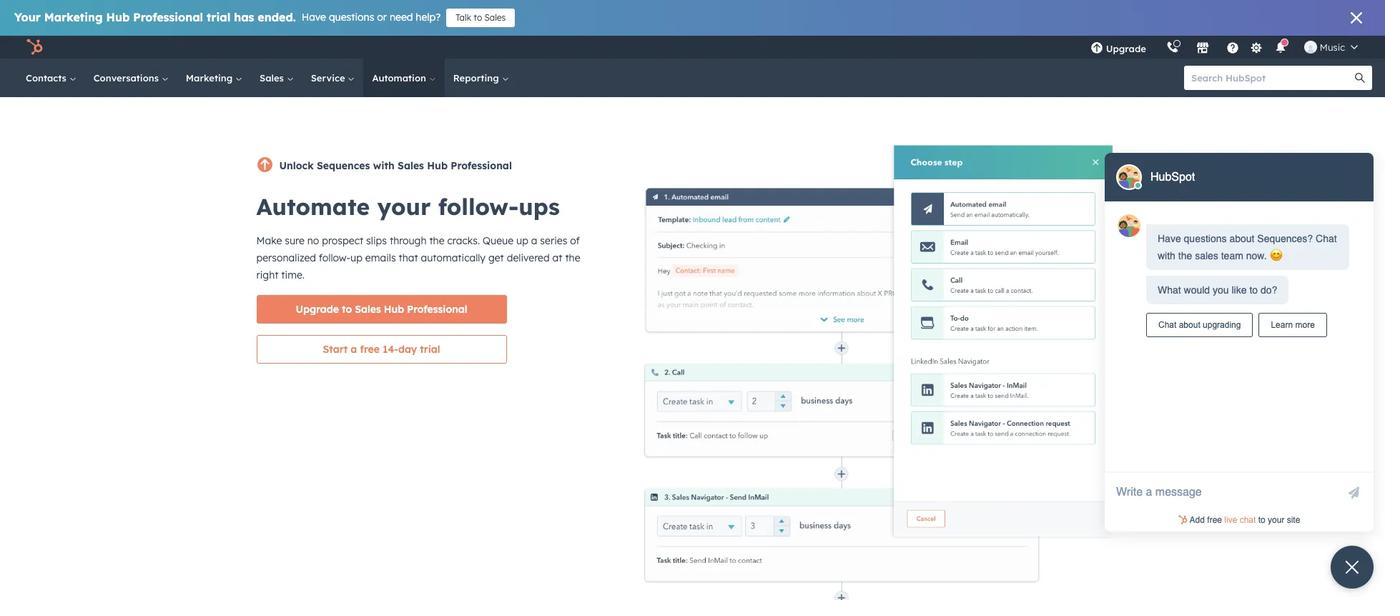 Task type: locate. For each thing, give the bounding box(es) containing it.
0 horizontal spatial to
[[342, 303, 352, 316]]

upgrade down the time.
[[296, 303, 339, 316]]

professional
[[133, 10, 203, 24], [451, 159, 512, 172], [407, 303, 467, 316]]

with
[[373, 159, 395, 172]]

conversations
[[93, 72, 162, 84]]

follow- up "cracks."
[[438, 192, 519, 221]]

sequences
[[317, 159, 370, 172]]

help?
[[416, 11, 441, 24]]

to right talk
[[474, 12, 482, 23]]

the
[[429, 235, 445, 247], [565, 252, 580, 265]]

trial left the has
[[207, 10, 231, 24]]

free
[[360, 343, 380, 356]]

slips
[[366, 235, 387, 247]]

up
[[516, 235, 528, 247], [350, 252, 363, 265]]

upgrade right "upgrade" icon
[[1106, 43, 1146, 54]]

calling icon image
[[1166, 41, 1179, 54]]

the right at
[[565, 252, 580, 265]]

contacts link
[[17, 59, 85, 97]]

through
[[390, 235, 427, 247]]

1 horizontal spatial marketing
[[186, 72, 235, 84]]

0 vertical spatial hub
[[106, 10, 130, 24]]

to
[[474, 12, 482, 23], [342, 303, 352, 316]]

marketing down your marketing hub professional trial has ended. have questions or need help?
[[186, 72, 235, 84]]

up up delivered
[[516, 235, 528, 247]]

0 vertical spatial to
[[474, 12, 482, 23]]

2 vertical spatial hub
[[384, 303, 404, 316]]

1 horizontal spatial a
[[531, 235, 537, 247]]

service
[[311, 72, 348, 84]]

a left free
[[351, 343, 357, 356]]

unlock
[[279, 159, 314, 172]]

a up delivered
[[531, 235, 537, 247]]

menu
[[1081, 36, 1368, 59]]

follow-
[[438, 192, 519, 221], [319, 252, 351, 265]]

1 horizontal spatial trial
[[420, 343, 440, 356]]

reporting
[[453, 72, 502, 84]]

0 vertical spatial a
[[531, 235, 537, 247]]

marketing right your
[[44, 10, 103, 24]]

14-
[[383, 343, 398, 356]]

emails
[[365, 252, 396, 265]]

1 vertical spatial trial
[[420, 343, 440, 356]]

contacts
[[26, 72, 69, 84]]

marketing
[[44, 10, 103, 24], [186, 72, 235, 84]]

0 horizontal spatial the
[[429, 235, 445, 247]]

0 vertical spatial marketing
[[44, 10, 103, 24]]

sales
[[485, 12, 506, 23], [260, 72, 287, 84], [398, 159, 424, 172], [355, 303, 381, 316]]

1 vertical spatial to
[[342, 303, 352, 316]]

0 vertical spatial upgrade
[[1106, 43, 1146, 54]]

1 horizontal spatial up
[[516, 235, 528, 247]]

greg robinson image
[[1304, 41, 1317, 54]]

automatically
[[421, 252, 486, 265]]

automation link
[[364, 59, 445, 97]]

Search HubSpot search field
[[1184, 66, 1360, 90]]

upgrade inside upgrade to sales hub professional link
[[296, 303, 339, 316]]

menu item
[[1156, 36, 1159, 59]]

marketing inside marketing link
[[186, 72, 235, 84]]

start
[[323, 343, 348, 356]]

talk to sales button
[[446, 9, 515, 27]]

that
[[399, 252, 418, 265]]

0 horizontal spatial marketing
[[44, 10, 103, 24]]

your
[[377, 192, 431, 221]]

1 horizontal spatial upgrade
[[1106, 43, 1146, 54]]

1 horizontal spatial follow-
[[438, 192, 519, 221]]

1 vertical spatial upgrade
[[296, 303, 339, 316]]

0 horizontal spatial a
[[351, 343, 357, 356]]

upgrade to sales hub professional
[[296, 303, 467, 316]]

trial right day
[[420, 343, 440, 356]]

the up "automatically" at the top of the page
[[429, 235, 445, 247]]

2 vertical spatial professional
[[407, 303, 467, 316]]

reporting link
[[445, 59, 517, 97]]

follow- down prospect
[[319, 252, 351, 265]]

notifications button
[[1269, 36, 1293, 59]]

upgrade
[[1106, 43, 1146, 54], [296, 303, 339, 316]]

upgrade inside menu
[[1106, 43, 1146, 54]]

2 horizontal spatial hub
[[427, 159, 448, 172]]

to for talk
[[474, 12, 482, 23]]

0 horizontal spatial follow-
[[319, 252, 351, 265]]

0 vertical spatial follow-
[[438, 192, 519, 221]]

ups
[[519, 192, 560, 221]]

upgrade image
[[1091, 42, 1103, 55]]

hub up the automate your follow-ups
[[427, 159, 448, 172]]

1 horizontal spatial to
[[474, 12, 482, 23]]

1 vertical spatial marketing
[[186, 72, 235, 84]]

0 horizontal spatial trial
[[207, 10, 231, 24]]

time.
[[281, 269, 305, 282]]

your
[[14, 10, 41, 24]]

0 horizontal spatial upgrade
[[296, 303, 339, 316]]

search button
[[1348, 66, 1373, 90]]

or
[[377, 11, 387, 24]]

chat widget region
[[1085, 119, 1385, 601]]

hub up the 'conversations'
[[106, 10, 130, 24]]

have
[[302, 11, 326, 24]]

upgrade to sales hub professional link
[[256, 295, 507, 324]]

hub
[[106, 10, 130, 24], [427, 159, 448, 172], [384, 303, 404, 316]]

1 vertical spatial follow-
[[319, 252, 351, 265]]

1 horizontal spatial hub
[[384, 303, 404, 316]]

a
[[531, 235, 537, 247], [351, 343, 357, 356]]

start a free 14-day trial
[[323, 343, 440, 356]]

service link
[[302, 59, 364, 97]]

1 vertical spatial up
[[350, 252, 363, 265]]

personalized
[[256, 252, 316, 265]]

upgrade for upgrade
[[1106, 43, 1146, 54]]

prospect
[[322, 235, 363, 247]]

cracks.
[[447, 235, 480, 247]]

hub up 14-
[[384, 303, 404, 316]]

0 horizontal spatial up
[[350, 252, 363, 265]]

a inside make sure no prospect slips through the cracks. queue up a series of personalized follow-up emails that automatically get delivered at the right time.
[[531, 235, 537, 247]]

notifications image
[[1274, 42, 1287, 55]]

to up start
[[342, 303, 352, 316]]

1 horizontal spatial the
[[565, 252, 580, 265]]

up down prospect
[[350, 252, 363, 265]]

1 vertical spatial a
[[351, 343, 357, 356]]

day
[[398, 343, 417, 356]]

trial
[[207, 10, 231, 24], [420, 343, 440, 356]]

sales right talk
[[485, 12, 506, 23]]

0 horizontal spatial hub
[[106, 10, 130, 24]]

to inside button
[[474, 12, 482, 23]]



Task type: vqa. For each thing, say whether or not it's contained in the screenshot.
Includes associated with Chat
no



Task type: describe. For each thing, give the bounding box(es) containing it.
your marketing hub professional trial has ended. have questions or need help?
[[14, 10, 441, 24]]

marketplaces button
[[1188, 36, 1218, 59]]

sure
[[285, 235, 305, 247]]

menu containing music
[[1081, 36, 1368, 59]]

has
[[234, 10, 254, 24]]

need
[[390, 11, 413, 24]]

ended.
[[258, 10, 296, 24]]

0 vertical spatial trial
[[207, 10, 231, 24]]

automate
[[256, 192, 370, 221]]

get
[[488, 252, 504, 265]]

sales inside button
[[485, 12, 506, 23]]

marketing link
[[177, 59, 251, 97]]

help image
[[1227, 42, 1239, 55]]

follow- inside make sure no prospect slips through the cracks. queue up a series of personalized follow-up emails that automatically get delivered at the right time.
[[319, 252, 351, 265]]

no
[[307, 235, 319, 247]]

hubspot image
[[26, 39, 43, 56]]

make
[[256, 235, 282, 247]]

0 vertical spatial professional
[[133, 10, 203, 24]]

music button
[[1296, 36, 1367, 59]]

hubspot link
[[17, 39, 54, 56]]

unlock sequences with sales hub professional
[[279, 159, 512, 172]]

close image
[[1351, 12, 1363, 24]]

sales right with
[[398, 159, 424, 172]]

queue
[[483, 235, 514, 247]]

sales up free
[[355, 303, 381, 316]]

of
[[570, 235, 580, 247]]

to for upgrade
[[342, 303, 352, 316]]

search image
[[1355, 73, 1365, 83]]

upgrade for upgrade to sales hub professional
[[296, 303, 339, 316]]

marketplaces image
[[1196, 42, 1209, 55]]

automation
[[372, 72, 429, 84]]

settings image
[[1250, 42, 1263, 55]]

questions
[[329, 11, 374, 24]]

help button
[[1221, 36, 1245, 59]]

music
[[1320, 41, 1345, 53]]

sales link
[[251, 59, 302, 97]]

automate your follow-ups
[[256, 192, 560, 221]]

trial inside button
[[420, 343, 440, 356]]

talk
[[456, 12, 471, 23]]

1 vertical spatial the
[[565, 252, 580, 265]]

settings link
[[1248, 40, 1266, 55]]

hub inside upgrade to sales hub professional link
[[384, 303, 404, 316]]

sales left service
[[260, 72, 287, 84]]

series
[[540, 235, 567, 247]]

at
[[553, 252, 563, 265]]

right
[[256, 269, 279, 282]]

0 vertical spatial up
[[516, 235, 528, 247]]

conversations link
[[85, 59, 177, 97]]

1 vertical spatial professional
[[451, 159, 512, 172]]

1 vertical spatial hub
[[427, 159, 448, 172]]

calling icon button
[[1161, 38, 1185, 57]]

delivered
[[507, 252, 550, 265]]

start a free 14-day trial button
[[256, 335, 507, 364]]

make sure no prospect slips through the cracks. queue up a series of personalized follow-up emails that automatically get delivered at the right time.
[[256, 235, 580, 282]]

a inside button
[[351, 343, 357, 356]]

0 vertical spatial the
[[429, 235, 445, 247]]

talk to sales
[[456, 12, 506, 23]]



